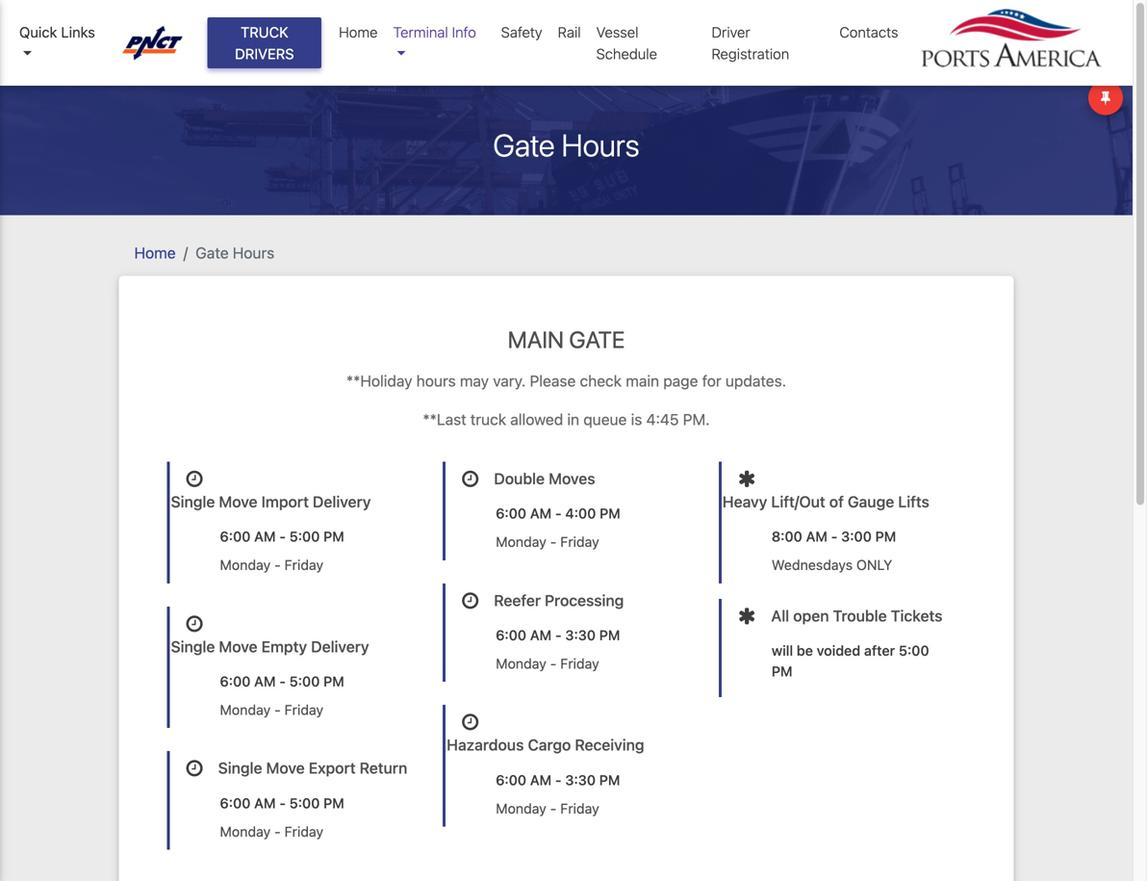 Task type: locate. For each thing, give the bounding box(es) containing it.
3:30
[[566, 627, 596, 643], [566, 772, 596, 788]]

move left the import
[[219, 492, 258, 511]]

0 vertical spatial 3:30
[[566, 627, 596, 643]]

am for single move export return
[[254, 795, 276, 811]]

0 vertical spatial delivery
[[313, 492, 371, 511]]

for
[[703, 372, 722, 390]]

am up the wednesdays
[[807, 528, 828, 545]]

1 horizontal spatial gate hours
[[493, 127, 640, 163]]

0 vertical spatial move
[[219, 492, 258, 511]]

6:00 am - 5:00 pm for export
[[220, 795, 345, 811]]

5:00 right "after"
[[899, 642, 930, 659]]

3:30 down receiving
[[566, 772, 596, 788]]

gate hours
[[493, 127, 640, 163], [196, 244, 275, 262]]

6:00 down single move import delivery
[[220, 528, 251, 545]]

friday down 4:00
[[561, 534, 600, 550]]

friday for single move import delivery
[[285, 557, 324, 573]]

delivery right the import
[[313, 492, 371, 511]]

friday down receiving
[[561, 800, 600, 817]]

1 6:00 am - 3:30 pm from the top
[[496, 627, 621, 643]]

in
[[568, 410, 580, 428]]

1 vertical spatial gate hours
[[196, 244, 275, 262]]

1 3:30 from the top
[[566, 627, 596, 643]]

3:30 for processing
[[566, 627, 596, 643]]

monday - friday for single move import delivery
[[220, 557, 324, 573]]

1 horizontal spatial hours
[[562, 127, 640, 163]]

0 horizontal spatial gate
[[196, 244, 229, 262]]

0 vertical spatial 6:00 am - 5:00 pm
[[220, 528, 345, 545]]

6:00 am - 3:30 pm
[[496, 627, 621, 643], [496, 772, 621, 788]]

return
[[360, 759, 408, 777]]

monday down single move import delivery
[[220, 557, 271, 573]]

6:00 down hazardous
[[496, 772, 527, 788]]

monday down "reefer"
[[496, 655, 547, 672]]

is
[[631, 410, 643, 428]]

gate
[[493, 127, 555, 163], [196, 244, 229, 262], [569, 326, 625, 353]]

2 vertical spatial single
[[218, 759, 262, 777]]

truck drivers link
[[208, 17, 322, 68]]

driver registration
[[712, 24, 790, 62]]

6:00 down "reefer"
[[496, 627, 527, 643]]

all open trouble tickets
[[772, 606, 943, 625]]

monday - friday down reefer processing in the bottom of the page
[[496, 655, 600, 672]]

delivery right empty
[[311, 637, 369, 656]]

6:00 down double at the left bottom
[[496, 505, 527, 522]]

pm down export
[[324, 795, 345, 811]]

move left empty
[[219, 637, 258, 656]]

pm down will
[[772, 663, 793, 679]]

5:00 down empty
[[290, 673, 320, 689]]

single left empty
[[171, 637, 215, 656]]

1 vertical spatial home
[[134, 244, 176, 262]]

5:00 inside will be voided after 5:00 pm
[[899, 642, 930, 659]]

home link
[[331, 13, 386, 51], [134, 244, 176, 262]]

am
[[530, 505, 552, 522], [254, 528, 276, 545], [807, 528, 828, 545], [530, 627, 552, 643], [254, 673, 276, 689], [530, 772, 552, 788], [254, 795, 276, 811]]

monday - friday down single move empty delivery
[[220, 702, 324, 718]]

may
[[460, 372, 489, 390]]

safety
[[501, 24, 543, 40]]

pm right 4:00
[[600, 505, 621, 522]]

8:00 am - 3:00 pm
[[772, 528, 897, 545]]

2 vertical spatial move
[[266, 759, 305, 777]]

monday
[[496, 534, 547, 550], [220, 557, 271, 573], [496, 655, 547, 672], [220, 702, 271, 718], [496, 800, 547, 817], [220, 823, 271, 840]]

1 vertical spatial hours
[[233, 244, 275, 262]]

**last truck allowed in queue is 4:45 pm.
[[423, 410, 710, 428]]

pm down single move empty delivery
[[324, 673, 345, 689]]

6:00 am - 5:00 pm down the import
[[220, 528, 345, 545]]

2 horizontal spatial gate
[[569, 326, 625, 353]]

reefer
[[494, 591, 541, 609]]

6:00
[[496, 505, 527, 522], [220, 528, 251, 545], [496, 627, 527, 643], [220, 673, 251, 689], [496, 772, 527, 788], [220, 795, 251, 811]]

2 6:00 am - 5:00 pm from the top
[[220, 673, 345, 689]]

delivery for single move import delivery
[[313, 492, 371, 511]]

heavy
[[723, 492, 768, 511]]

move left export
[[266, 759, 305, 777]]

vary.
[[493, 372, 526, 390]]

all
[[772, 606, 790, 625]]

1 6:00 am - 5:00 pm from the top
[[220, 528, 345, 545]]

0 vertical spatial home
[[339, 24, 378, 40]]

1 vertical spatial 6:00 am - 5:00 pm
[[220, 673, 345, 689]]

pm down receiving
[[600, 772, 621, 788]]

3:30 down processing
[[566, 627, 596, 643]]

move for export
[[266, 759, 305, 777]]

1 vertical spatial home link
[[134, 244, 176, 262]]

monday for double moves
[[496, 534, 547, 550]]

1 vertical spatial delivery
[[311, 637, 369, 656]]

1 vertical spatial gate
[[196, 244, 229, 262]]

6:00 down single move export return on the left of page
[[220, 795, 251, 811]]

1 horizontal spatial home
[[339, 24, 378, 40]]

double moves
[[494, 469, 596, 488]]

0 vertical spatial gate
[[493, 127, 555, 163]]

friday down single move export return on the left of page
[[285, 823, 324, 840]]

single left export
[[218, 759, 262, 777]]

pm for heavy lift/out of gauge lifts
[[876, 528, 897, 545]]

monday - friday down cargo at the left bottom
[[496, 800, 600, 817]]

5:00 for single move export return
[[290, 795, 320, 811]]

5:00 down single move export return on the left of page
[[290, 795, 320, 811]]

6:00 down single move empty delivery
[[220, 673, 251, 689]]

am down single move empty delivery
[[254, 673, 276, 689]]

4:00
[[566, 505, 596, 522]]

6:00 am - 5:00 pm
[[220, 528, 345, 545], [220, 673, 345, 689], [220, 795, 345, 811]]

open
[[794, 606, 830, 625]]

trouble
[[833, 606, 888, 625]]

page
[[664, 372, 699, 390]]

1 vertical spatial single
[[171, 637, 215, 656]]

single
[[171, 492, 215, 511], [171, 637, 215, 656], [218, 759, 262, 777]]

terminal
[[393, 24, 449, 40]]

am down reefer processing in the bottom of the page
[[530, 627, 552, 643]]

5:00 down the import
[[290, 528, 320, 545]]

6:00 am - 5:00 pm down empty
[[220, 673, 345, 689]]

vessel schedule
[[597, 24, 658, 62]]

truck drivers
[[235, 24, 294, 62]]

main gate
[[508, 326, 625, 353]]

delivery
[[313, 492, 371, 511], [311, 637, 369, 656]]

home
[[339, 24, 378, 40], [134, 244, 176, 262]]

1 vertical spatial 3:30
[[566, 772, 596, 788]]

0 horizontal spatial home link
[[134, 244, 176, 262]]

1 horizontal spatial gate
[[493, 127, 555, 163]]

processing
[[545, 591, 624, 609]]

pm for single move export return
[[324, 795, 345, 811]]

6:00 for hazardous cargo receiving
[[496, 772, 527, 788]]

6:00 am - 3:30 pm down cargo at the left bottom
[[496, 772, 621, 788]]

pm down single move import delivery
[[324, 528, 345, 545]]

monday - friday down single move export return on the left of page
[[220, 823, 324, 840]]

am for single move empty delivery
[[254, 673, 276, 689]]

0 vertical spatial 6:00 am - 3:30 pm
[[496, 627, 621, 643]]

am down double moves
[[530, 505, 552, 522]]

friday
[[561, 534, 600, 550], [285, 557, 324, 573], [561, 655, 600, 672], [285, 702, 324, 718], [561, 800, 600, 817], [285, 823, 324, 840]]

6:00 am - 4:00 pm
[[496, 505, 621, 522]]

0 vertical spatial gate hours
[[493, 127, 640, 163]]

am down hazardous cargo receiving
[[530, 772, 552, 788]]

will
[[772, 642, 794, 659]]

monday - friday
[[496, 534, 600, 550], [220, 557, 324, 573], [496, 655, 600, 672], [220, 702, 324, 718], [496, 800, 600, 817], [220, 823, 324, 840]]

monday down 6:00 am - 4:00 pm
[[496, 534, 547, 550]]

monday down hazardous cargo receiving
[[496, 800, 547, 817]]

pm right 3:00 on the right
[[876, 528, 897, 545]]

1 vertical spatial 6:00 am - 3:30 pm
[[496, 772, 621, 788]]

drivers
[[235, 45, 294, 62]]

6:00 am - 5:00 pm down single move export return on the left of page
[[220, 795, 345, 811]]

monday - friday down 6:00 am - 4:00 pm
[[496, 534, 600, 550]]

pm down processing
[[600, 627, 621, 643]]

monday - friday down single move import delivery
[[220, 557, 324, 573]]

friday down processing
[[561, 655, 600, 672]]

5:00 for single move empty delivery
[[290, 673, 320, 689]]

1 horizontal spatial home link
[[331, 13, 386, 51]]

driver
[[712, 24, 751, 40]]

friday for hazardous cargo receiving
[[561, 800, 600, 817]]

reefer processing
[[494, 591, 624, 609]]

friday down the import
[[285, 557, 324, 573]]

6:00 for double moves
[[496, 505, 527, 522]]

monday down single move empty delivery
[[220, 702, 271, 718]]

**holiday
[[347, 372, 413, 390]]

contacts link
[[832, 13, 907, 51]]

am down single move import delivery
[[254, 528, 276, 545]]

6:00 for single move empty delivery
[[220, 673, 251, 689]]

2 6:00 am - 3:30 pm from the top
[[496, 772, 621, 788]]

pm
[[600, 505, 621, 522], [324, 528, 345, 545], [876, 528, 897, 545], [600, 627, 621, 643], [772, 663, 793, 679], [324, 673, 345, 689], [600, 772, 621, 788], [324, 795, 345, 811]]

5:00
[[290, 528, 320, 545], [899, 642, 930, 659], [290, 673, 320, 689], [290, 795, 320, 811]]

0 vertical spatial home link
[[331, 13, 386, 51]]

monday for single move export return
[[220, 823, 271, 840]]

lifts
[[899, 492, 930, 511]]

0 horizontal spatial home
[[134, 244, 176, 262]]

export
[[309, 759, 356, 777]]

friday up single move export return on the left of page
[[285, 702, 324, 718]]

3 6:00 am - 5:00 pm from the top
[[220, 795, 345, 811]]

single for single move empty delivery
[[171, 637, 215, 656]]

1 vertical spatial move
[[219, 637, 258, 656]]

heavy lift/out of gauge lifts
[[723, 492, 930, 511]]

check
[[580, 372, 622, 390]]

0 vertical spatial single
[[171, 492, 215, 511]]

move for import
[[219, 492, 258, 511]]

-
[[556, 505, 562, 522], [280, 528, 286, 545], [832, 528, 838, 545], [551, 534, 557, 550], [275, 557, 281, 573], [556, 627, 562, 643], [551, 655, 557, 672], [280, 673, 286, 689], [275, 702, 281, 718], [556, 772, 562, 788], [280, 795, 286, 811], [551, 800, 557, 817], [275, 823, 281, 840]]

only
[[857, 557, 893, 573]]

move
[[219, 492, 258, 511], [219, 637, 258, 656], [266, 759, 305, 777]]

0 horizontal spatial gate hours
[[196, 244, 275, 262]]

moves
[[549, 469, 596, 488]]

am down single move export return on the left of page
[[254, 795, 276, 811]]

single left the import
[[171, 492, 215, 511]]

monday down single move export return on the left of page
[[220, 823, 271, 840]]

6:00 am - 3:30 pm down reefer processing in the bottom of the page
[[496, 627, 621, 643]]

hours
[[562, 127, 640, 163], [233, 244, 275, 262]]

2 vertical spatial 6:00 am - 5:00 pm
[[220, 795, 345, 811]]

2 3:30 from the top
[[566, 772, 596, 788]]



Task type: describe. For each thing, give the bounding box(es) containing it.
monday for reefer processing
[[496, 655, 547, 672]]

single move import delivery
[[171, 492, 371, 511]]

wednesdays only
[[772, 557, 893, 573]]

delivery for single move empty delivery
[[311, 637, 369, 656]]

**holiday hours may vary. please check main page for updates.
[[347, 372, 787, 390]]

single move empty delivery
[[171, 637, 369, 656]]

main
[[626, 372, 660, 390]]

terminal info
[[393, 24, 477, 40]]

6:00 for single move export return
[[220, 795, 251, 811]]

truck
[[241, 24, 289, 40]]

double
[[494, 469, 545, 488]]

updates.
[[726, 372, 787, 390]]

safety link
[[494, 13, 550, 51]]

6:00 for reefer processing
[[496, 627, 527, 643]]

import
[[262, 492, 309, 511]]

6:00 am - 3:30 pm for cargo
[[496, 772, 621, 788]]

allowed
[[511, 410, 564, 428]]

gauge
[[848, 492, 895, 511]]

empty
[[262, 637, 307, 656]]

info
[[452, 24, 477, 40]]

am for double moves
[[530, 505, 552, 522]]

6:00 am - 3:30 pm for processing
[[496, 627, 621, 643]]

friday for single move export return
[[285, 823, 324, 840]]

4:45
[[647, 410, 679, 428]]

pm for double moves
[[600, 505, 621, 522]]

contacts
[[840, 24, 899, 40]]

hours
[[417, 372, 456, 390]]

0 horizontal spatial hours
[[233, 244, 275, 262]]

pm for single move import delivery
[[324, 528, 345, 545]]

tickets
[[891, 606, 943, 625]]

monday for single move empty delivery
[[220, 702, 271, 718]]

vessel schedule link
[[589, 13, 704, 72]]

registration
[[712, 45, 790, 62]]

**last
[[423, 410, 467, 428]]

quick links link
[[19, 21, 104, 65]]

3:30 for cargo
[[566, 772, 596, 788]]

links
[[61, 24, 95, 40]]

pm.
[[683, 410, 710, 428]]

6:00 for single move import delivery
[[220, 528, 251, 545]]

lift/out
[[772, 492, 826, 511]]

receiving
[[575, 736, 645, 754]]

am for hazardous cargo receiving
[[530, 772, 552, 788]]

friday for double moves
[[561, 534, 600, 550]]

terminal info link
[[386, 13, 494, 72]]

monday - friday for single move empty delivery
[[220, 702, 324, 718]]

pm for reefer processing
[[600, 627, 621, 643]]

friday for single move empty delivery
[[285, 702, 324, 718]]

monday for hazardous cargo receiving
[[496, 800, 547, 817]]

0 vertical spatial hours
[[562, 127, 640, 163]]

pm for single move empty delivery
[[324, 673, 345, 689]]

am for single move import delivery
[[254, 528, 276, 545]]

single move export return
[[218, 759, 408, 777]]

5:00 for single move import delivery
[[290, 528, 320, 545]]

monday - friday for reefer processing
[[496, 655, 600, 672]]

schedule
[[597, 45, 658, 62]]

3:00
[[842, 528, 872, 545]]

monday - friday for double moves
[[496, 534, 600, 550]]

2 vertical spatial gate
[[569, 326, 625, 353]]

single for single move import delivery
[[171, 492, 215, 511]]

main
[[508, 326, 564, 353]]

monday - friday for single move export return
[[220, 823, 324, 840]]

truck
[[471, 410, 507, 428]]

be
[[797, 642, 814, 659]]

of
[[830, 492, 844, 511]]

single for single move export return
[[218, 759, 262, 777]]

queue
[[584, 410, 627, 428]]

vessel
[[597, 24, 639, 40]]

pm inside will be voided after 5:00 pm
[[772, 663, 793, 679]]

monday - friday for hazardous cargo receiving
[[496, 800, 600, 817]]

rail
[[558, 24, 581, 40]]

quick links
[[19, 24, 95, 40]]

hazardous cargo receiving
[[447, 736, 645, 754]]

am for reefer processing
[[530, 627, 552, 643]]

8:00
[[772, 528, 803, 545]]

wednesdays
[[772, 557, 853, 573]]

monday for single move import delivery
[[220, 557, 271, 573]]

pm for hazardous cargo receiving
[[600, 772, 621, 788]]

move for empty
[[219, 637, 258, 656]]

cargo
[[528, 736, 571, 754]]

friday for reefer processing
[[561, 655, 600, 672]]

6:00 am - 5:00 pm for empty
[[220, 673, 345, 689]]

am for heavy lift/out of gauge lifts
[[807, 528, 828, 545]]

after
[[865, 642, 896, 659]]

voided
[[817, 642, 861, 659]]

please
[[530, 372, 576, 390]]

will be voided after 5:00 pm
[[772, 642, 930, 679]]

driver registration link
[[704, 13, 832, 72]]

rail link
[[550, 13, 589, 51]]

quick
[[19, 24, 57, 40]]

6:00 am - 5:00 pm for import
[[220, 528, 345, 545]]

hazardous
[[447, 736, 524, 754]]



Task type: vqa. For each thing, say whether or not it's contained in the screenshot.
Trucker Requirements 'link'
no



